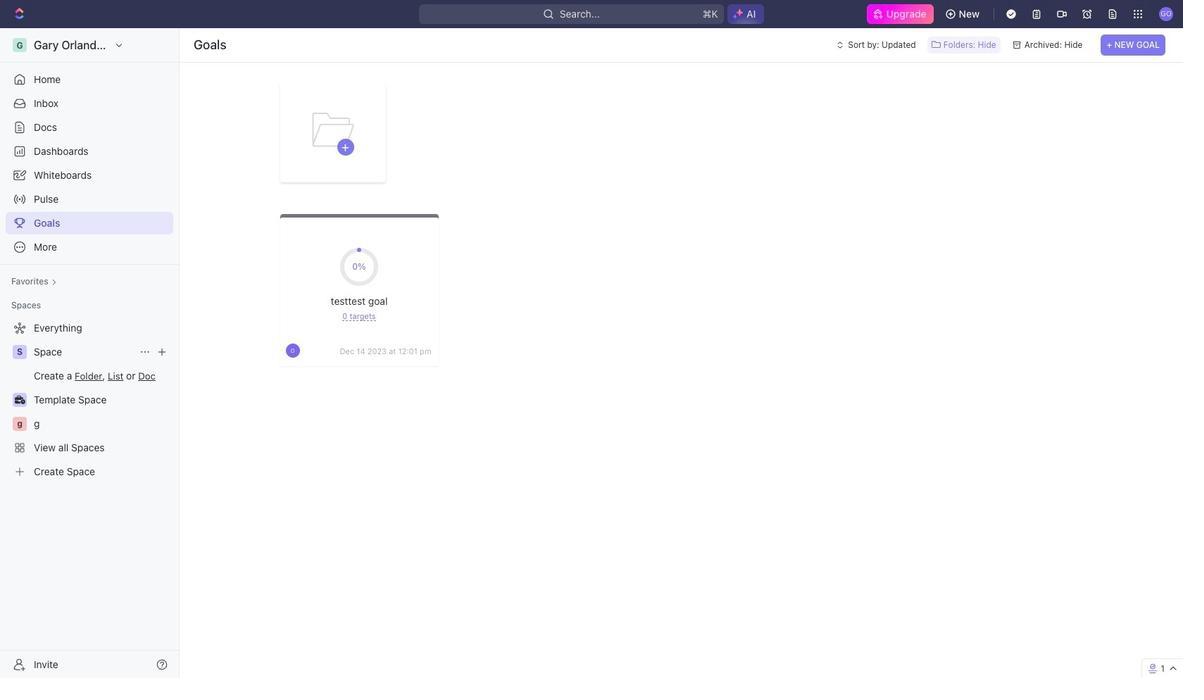 Task type: describe. For each thing, give the bounding box(es) containing it.
g, , element
[[13, 417, 27, 431]]

business time image
[[14, 396, 25, 404]]

tree inside the sidebar navigation
[[6, 317, 173, 483]]

space, , element
[[13, 345, 27, 359]]



Task type: vqa. For each thing, say whether or not it's contained in the screenshot.
Team Space in Sidebar navigation
no



Task type: locate. For each thing, give the bounding box(es) containing it.
sidebar navigation
[[0, 28, 183, 679]]

gary orlando's workspace, , element
[[13, 38, 27, 52]]

tree
[[6, 317, 173, 483]]



